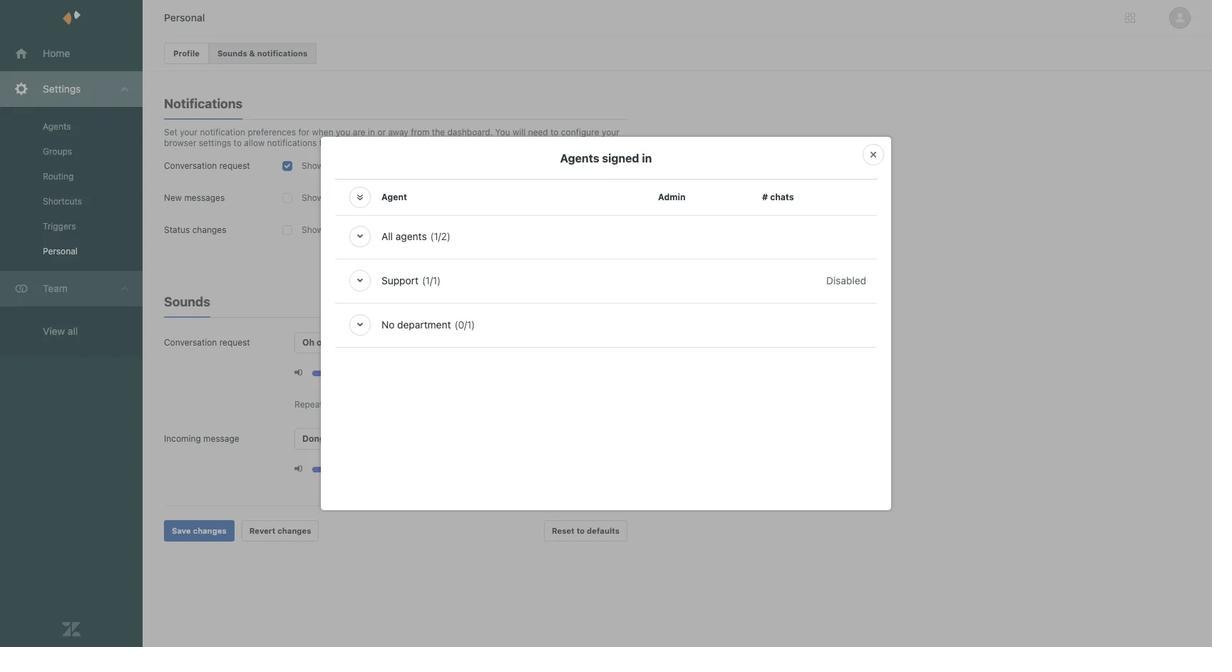 Task type: locate. For each thing, give the bounding box(es) containing it.
( for agents
[[430, 230, 434, 242]]

1 horizontal spatial sounds
[[217, 48, 247, 58]]

1 vertical spatial show
[[302, 193, 324, 203]]

from left the
[[411, 127, 430, 138]]

in right signed at the top of the page
[[642, 152, 652, 165]]

&
[[249, 48, 255, 58]]

2 show from the top
[[302, 193, 324, 203]]

notifications
[[257, 48, 308, 58], [267, 138, 317, 148], [326, 160, 376, 171], [326, 193, 376, 203], [326, 225, 376, 235]]

defaults
[[587, 526, 620, 536]]

beyondimaginationhelp.zendesk.com.
[[340, 138, 492, 148]]

1 horizontal spatial (
[[430, 230, 434, 242]]

1 conversation request from the top
[[164, 160, 250, 171]]

1 horizontal spatial in
[[454, 193, 461, 203]]

view
[[43, 325, 65, 337]]

in inside the set your notification preferences for when you are in or away from the dashboard. you will need to configure your browser settings to allow notifications from beyondimaginationhelp.zendesk.com.
[[368, 127, 375, 138]]

personal up profile
[[164, 11, 205, 24]]

no department ( 0/1 )
[[382, 319, 475, 331]]

sounds
[[217, 48, 247, 58], [164, 295, 210, 309]]

# chats
[[762, 192, 794, 203]]

1 vertical spatial request
[[219, 337, 250, 348]]

all
[[382, 230, 393, 242]]

1 horizontal spatial from
[[411, 127, 430, 138]]

to right 'need'
[[551, 127, 559, 138]]

2 messages from the left
[[411, 193, 451, 203]]

to
[[551, 127, 559, 138], [234, 138, 242, 148], [577, 526, 585, 536]]

your up agents signed in
[[602, 127, 620, 138]]

incoming
[[164, 434, 201, 444]]

3 show from the top
[[302, 225, 324, 235]]

1 horizontal spatial personal
[[164, 11, 205, 24]]

1/1
[[426, 275, 437, 287]]

0 vertical spatial )
[[447, 230, 451, 242]]

0 horizontal spatial )
[[437, 275, 441, 287]]

zendesk products image
[[1125, 13, 1135, 23]]

)
[[447, 230, 451, 242], [437, 275, 441, 287], [471, 319, 475, 331]]

when
[[312, 127, 334, 138]]

0 vertical spatial conversation request
[[164, 160, 250, 171]]

0 vertical spatial agents
[[43, 121, 71, 132]]

sounds & notifications
[[217, 48, 308, 58]]

conversation request
[[164, 160, 250, 171], [164, 337, 250, 348]]

1 vertical spatial conversation request
[[164, 337, 250, 348]]

agents
[[43, 121, 71, 132], [560, 152, 599, 165]]

0 vertical spatial (
[[430, 230, 434, 242]]

show for show notifications for incoming conversation requests
[[302, 160, 324, 171]]

conversation request for oh oh
[[164, 337, 250, 348]]

notifications left all
[[326, 225, 376, 235]]

sounds inside button
[[217, 48, 247, 58]]

set
[[164, 127, 177, 138]]

1 vertical spatial (
[[422, 275, 426, 287]]

1 vertical spatial )
[[437, 275, 441, 287]]

chats right the open on the left top of page
[[486, 193, 508, 203]]

) for 0/1
[[471, 319, 475, 331]]

changes for revert changes
[[278, 526, 311, 536]]

changes
[[192, 225, 226, 235], [461, 225, 496, 235], [193, 526, 227, 536], [278, 526, 311, 536]]

2 horizontal spatial (
[[455, 319, 458, 331]]

status
[[164, 225, 190, 235]]

notifications right &
[[257, 48, 308, 58]]

the
[[432, 127, 445, 138]]

from left are
[[319, 138, 338, 148]]

will
[[513, 127, 526, 138]]

None number field
[[329, 395, 365, 414]]

are
[[353, 127, 366, 138]]

save changes button
[[164, 521, 234, 542]]

2 vertical spatial show
[[302, 225, 324, 235]]

set your notification preferences for when you are in or away from the dashboard. you will need to configure your browser settings to allow notifications from beyondimaginationhelp.zendesk.com.
[[164, 127, 620, 148]]

0 horizontal spatial in
[[368, 127, 375, 138]]

2 vertical spatial )
[[471, 319, 475, 331]]

notifications right allow
[[267, 138, 317, 148]]

your
[[180, 127, 198, 138], [602, 127, 620, 138]]

1 horizontal spatial )
[[447, 230, 451, 242]]

agents for agents signed in
[[560, 152, 599, 165]]

reset to defaults
[[552, 526, 620, 536]]

notifications for show notifications for new messages in open chats
[[326, 193, 376, 203]]

show
[[302, 160, 324, 171], [302, 193, 324, 203], [302, 225, 324, 235]]

from
[[411, 127, 430, 138], [319, 138, 338, 148]]

1 horizontal spatial agents
[[560, 152, 599, 165]]

you
[[336, 127, 350, 138]]

in left the open on the left top of page
[[454, 193, 461, 203]]

2 conversation from the top
[[164, 337, 217, 348]]

0 vertical spatial personal
[[164, 11, 205, 24]]

notification
[[200, 127, 245, 138]]

0 horizontal spatial messages
[[184, 193, 225, 203]]

conversation
[[164, 160, 217, 171], [164, 337, 217, 348]]

notifications down you
[[326, 160, 376, 171]]

for left incoming at left
[[378, 160, 389, 171]]

2 conversation request from the top
[[164, 337, 250, 348]]

in left or
[[368, 127, 375, 138]]

0 vertical spatial conversation
[[164, 160, 217, 171]]

to right reset at the left bottom of the page
[[577, 526, 585, 536]]

for left automatic
[[378, 225, 389, 235]]

for inside the set your notification preferences for when you are in or away from the dashboard. you will need to configure your browser settings to allow notifications from beyondimaginationhelp.zendesk.com.
[[298, 127, 310, 138]]

all
[[68, 325, 78, 337]]

triggers
[[43, 221, 76, 232]]

0 vertical spatial show
[[302, 160, 324, 171]]

incoming
[[392, 160, 429, 171]]

0 horizontal spatial personal
[[43, 246, 78, 257]]

2 request from the top
[[219, 337, 250, 348]]

#
[[762, 192, 768, 203]]

0 horizontal spatial sounds
[[164, 295, 210, 309]]

oh oh
[[302, 337, 327, 348]]

messages right "new" on the top left
[[184, 193, 225, 203]]

routing
[[43, 171, 74, 182]]

) right 'department'
[[471, 319, 475, 331]]

signed
[[602, 152, 639, 165]]

(
[[430, 230, 434, 242], [422, 275, 426, 287], [455, 319, 458, 331]]

notifications inside button
[[257, 48, 308, 58]]

1 vertical spatial in
[[642, 152, 652, 165]]

agents down configure
[[560, 152, 599, 165]]

0 horizontal spatial your
[[180, 127, 198, 138]]

for left 'when'
[[298, 127, 310, 138]]

save changes
[[172, 526, 227, 536]]

profile button
[[164, 43, 209, 64]]

messages
[[184, 193, 225, 203], [411, 193, 451, 203]]

request
[[219, 160, 250, 171], [219, 337, 250, 348]]

for left new
[[378, 193, 389, 203]]

conversation
[[431, 160, 483, 171]]

all agents ( 1/2 )
[[382, 230, 451, 242]]

personal down triggers
[[43, 246, 78, 257]]

revert changes button
[[242, 521, 319, 542]]

1 vertical spatial sounds
[[164, 295, 210, 309]]

settings
[[199, 138, 231, 148]]

( right support
[[422, 275, 426, 287]]

2 vertical spatial (
[[455, 319, 458, 331]]

1 vertical spatial conversation
[[164, 337, 217, 348]]

None range field
[[312, 367, 454, 380], [312, 464, 454, 476], [312, 367, 454, 380], [312, 464, 454, 476]]

in
[[368, 127, 375, 138], [642, 152, 652, 165], [454, 193, 461, 203]]

1 conversation from the top
[[164, 160, 217, 171]]

1 show from the top
[[302, 160, 324, 171]]

show notifications for automatic status changes
[[302, 225, 496, 235]]

to inside "reset to defaults" button
[[577, 526, 585, 536]]

) right support
[[437, 275, 441, 287]]

messages right new
[[411, 193, 451, 203]]

1 vertical spatial agents
[[560, 152, 599, 165]]

team
[[43, 282, 68, 295]]

1 vertical spatial personal
[[43, 246, 78, 257]]

dashboard.
[[447, 127, 493, 138]]

0 horizontal spatial to
[[234, 138, 242, 148]]

0 vertical spatial request
[[219, 160, 250, 171]]

for
[[298, 127, 310, 138], [378, 160, 389, 171], [378, 193, 389, 203], [378, 225, 389, 235]]

chats right #
[[770, 192, 794, 203]]

personal
[[164, 11, 205, 24], [43, 246, 78, 257]]

1 horizontal spatial messages
[[411, 193, 451, 203]]

notifications for show notifications for incoming conversation requests
[[326, 160, 376, 171]]

reset to defaults button
[[544, 521, 628, 542]]

chats
[[770, 192, 794, 203], [486, 193, 508, 203]]

2 horizontal spatial )
[[471, 319, 475, 331]]

for for new
[[378, 193, 389, 203]]

you
[[495, 127, 510, 138]]

to left allow
[[234, 138, 242, 148]]

0 vertical spatial sounds
[[217, 48, 247, 58]]

( left status
[[430, 230, 434, 242]]

2 horizontal spatial in
[[642, 152, 652, 165]]

sounds for sounds & notifications
[[217, 48, 247, 58]]

1 horizontal spatial your
[[602, 127, 620, 138]]

preferences
[[248, 127, 296, 138]]

( right 'department'
[[455, 319, 458, 331]]

notifications left the "agent"
[[326, 193, 376, 203]]

1 request from the top
[[219, 160, 250, 171]]

agents up groups
[[43, 121, 71, 132]]

) right agents on the top of page
[[447, 230, 451, 242]]

0 vertical spatial in
[[368, 127, 375, 138]]

request for oh oh
[[219, 337, 250, 348]]

0 horizontal spatial agents
[[43, 121, 71, 132]]

your right set
[[180, 127, 198, 138]]

2 horizontal spatial to
[[577, 526, 585, 536]]

0/1
[[458, 319, 471, 331]]



Task type: vqa. For each thing, say whether or not it's contained in the screenshot.
the middle "("
yes



Task type: describe. For each thing, give the bounding box(es) containing it.
revert changes
[[249, 526, 311, 536]]

revert
[[249, 526, 276, 536]]

home
[[43, 47, 70, 59]]

changes for save changes
[[193, 526, 227, 536]]

groups
[[43, 146, 72, 157]]

profile
[[173, 48, 200, 58]]

agent
[[382, 192, 407, 203]]

oh
[[317, 337, 327, 348]]

show for show notifications for automatic status changes
[[302, 225, 324, 235]]

away
[[388, 127, 408, 138]]

request for show notifications for incoming conversation requests
[[219, 160, 250, 171]]

for for automatic
[[378, 225, 389, 235]]

support
[[382, 275, 419, 287]]

agents
[[396, 230, 427, 242]]

notifications
[[164, 96, 243, 111]]

notifications inside the set your notification preferences for when you are in or away from the dashboard. you will need to configure your browser settings to allow notifications from beyondimaginationhelp.zendesk.com.
[[267, 138, 317, 148]]

0 horizontal spatial from
[[319, 138, 338, 148]]

( for department
[[455, 319, 458, 331]]

conversation request for show notifications for incoming conversation requests
[[164, 160, 250, 171]]

2 vertical spatial in
[[454, 193, 461, 203]]

notifications for show notifications for automatic status changes
[[326, 225, 376, 235]]

admin
[[658, 192, 686, 203]]

allow
[[244, 138, 265, 148]]

save
[[172, 526, 191, 536]]

open
[[463, 193, 483, 203]]

for for incoming
[[378, 160, 389, 171]]

browser
[[164, 138, 196, 148]]

sounds & notifications button
[[208, 43, 317, 64]]

1 horizontal spatial chats
[[770, 192, 794, 203]]

repeat:
[[295, 399, 325, 410]]

configure
[[561, 127, 599, 138]]

status
[[434, 225, 459, 235]]

sounds for sounds
[[164, 295, 210, 309]]

changes for status changes
[[192, 225, 226, 235]]

dong
[[302, 434, 325, 444]]

disabled
[[826, 275, 866, 287]]

show notifications for new messages in open chats
[[302, 193, 508, 203]]

conversation for oh oh
[[164, 337, 217, 348]]

automatic
[[392, 225, 432, 235]]

requests
[[485, 160, 520, 171]]

settings
[[43, 83, 81, 95]]

0 horizontal spatial chats
[[486, 193, 508, 203]]

1/2
[[434, 230, 447, 242]]

1 messages from the left
[[184, 193, 225, 203]]

incoming message
[[164, 434, 239, 444]]

or
[[378, 127, 386, 138]]

new
[[164, 193, 182, 203]]

no
[[382, 319, 395, 331]]

oh
[[302, 337, 315, 348]]

status changes
[[164, 225, 226, 235]]

conversation for show notifications for incoming conversation requests
[[164, 160, 217, 171]]

message
[[203, 434, 239, 444]]

shortcuts
[[43, 196, 82, 207]]

show for show notifications for new messages in open chats
[[302, 193, 324, 203]]

0 horizontal spatial (
[[422, 275, 426, 287]]

support ( 1/1 )
[[382, 275, 441, 287]]

2 your from the left
[[602, 127, 620, 138]]

new messages
[[164, 193, 225, 203]]

view all
[[43, 325, 78, 337]]

need
[[528, 127, 548, 138]]

show notifications for incoming conversation requests
[[302, 160, 520, 171]]

agents for agents
[[43, 121, 71, 132]]

reset
[[552, 526, 575, 536]]

agents signed in
[[560, 152, 652, 165]]

) for 1/2
[[447, 230, 451, 242]]

1 horizontal spatial to
[[551, 127, 559, 138]]

new
[[392, 193, 408, 203]]

department
[[397, 319, 451, 331]]

1 your from the left
[[180, 127, 198, 138]]



